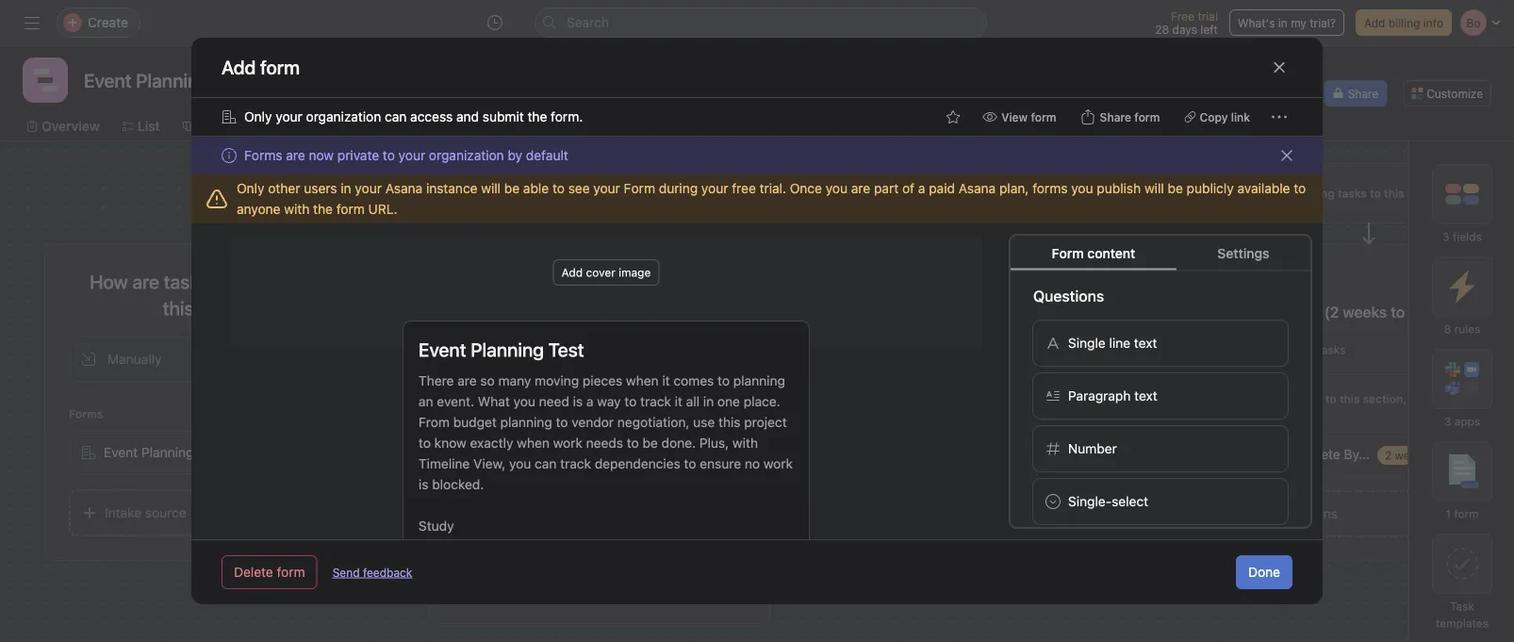 Task type: describe. For each thing, give the bounding box(es) containing it.
weeks
[[1343, 303, 1388, 321]]

forms are now private to your organization by default
[[244, 148, 569, 163]]

your down calendar
[[399, 148, 426, 163]]

are inside only other users in your asana instance will be able to see your form during your free trial.  once you are part of a paid asana plan, forms you publish will be publicly available to anyone with the form url.
[[852, 181, 871, 196]]

in inside only other users in your asana instance will be able to see your form during your free trial.  once you are part of a paid asana plan, forms you publish will be publicly available to anyone with the form url.
[[341, 181, 351, 196]]

only for only your organization can access and submit the form.
[[244, 109, 272, 125]]

are for there are so many moving pieces when it comes to planning an event. what you need is a way to track it all in one place. from budget planning to vendor negotiation, use this project to know exactly when work needs to be done. plus, with timeline view, you can track dependencies to ensure no work is blocked.
[[458, 373, 477, 389]]

moving
[[535, 373, 579, 389]]

month inside 1 month before event button
[[1009, 449, 1043, 462]]

apps
[[1455, 415, 1481, 428]]

only other users in your asana instance will be able to see your form during your free trial.  once you are part of a paid asana plan, forms you publish will be publicly available to anyone with the form url.
[[237, 181, 1307, 217]]

1 horizontal spatial event
[[1084, 449, 1113, 462]]

default
[[526, 148, 569, 163]]

0 horizontal spatial can
[[385, 109, 407, 125]]

this up 3 apps
[[1427, 392, 1448, 406]]

you down many
[[514, 394, 536, 409]]

1 vertical spatial is
[[419, 477, 429, 492]]

1 month before event button
[[839, 432, 1131, 479]]

2 will from the left
[[1145, 181, 1165, 196]]

add for add billing info
[[1365, 16, 1386, 29]]

your right see
[[594, 181, 621, 196]]

study play
[[419, 518, 454, 555]]

3 incomplete from the left
[[1256, 343, 1315, 357]]

close this dialog image
[[1272, 60, 1288, 75]]

settings
[[1218, 245, 1270, 261]]

form for share form
[[1135, 110, 1161, 124]]

feedback
[[363, 566, 412, 579]]

0 vertical spatial overview
[[42, 118, 100, 134]]

messages
[[682, 118, 745, 134]]

1 vertical spatial when
[[517, 435, 550, 451]]

pieces
[[583, 373, 623, 389]]

when tasks move to this section, do this automatically: for month
[[842, 392, 1063, 423]]

2
[[1246, 343, 1253, 357]]

form inside only other users in your asana instance will be able to see your form during your free trial.  once you are part of a paid asana plan, forms you publish will be publicly available to anyone with the form url.
[[624, 181, 656, 196]]

this up by...
[[1340, 392, 1361, 406]]

do for nearing event (2 weeks to go)
[[1410, 392, 1424, 406]]

pre-
[[839, 303, 869, 321]]

done.
[[662, 435, 696, 451]]

event inside add form dialog
[[419, 339, 466, 361]]

a inside there are so many moving pieces when it comes to planning an event. what you need is a way to track it all in one place. from budget planning to vendor negotiation, use this project to know exactly when work needs to be done. plus, with timeline view, you can track dependencies to ensure no work is blocked.
[[587, 394, 594, 409]]

4
[[861, 343, 868, 357]]

share for share form
[[1100, 110, 1132, 124]]

play
[[419, 539, 444, 555]]

workflow link
[[442, 116, 516, 137]]

when for pre-event (1 month to go)
[[842, 392, 874, 406]]

0 vertical spatial planning
[[734, 373, 786, 389]]

to down close image
[[1294, 181, 1307, 196]]

0 horizontal spatial timeline
[[273, 118, 325, 134]]

place.
[[744, 394, 781, 409]]

line
[[1110, 335, 1131, 350]]

when for overview
[[457, 392, 489, 406]]

add form dialog
[[191, 38, 1323, 642]]

1 horizontal spatial it
[[675, 394, 683, 409]]

free
[[732, 181, 756, 196]]

search list box
[[535, 8, 988, 38]]

1 horizontal spatial is
[[573, 394, 583, 409]]

image
[[619, 266, 651, 279]]

delete
[[234, 565, 273, 580]]

event.
[[437, 394, 475, 409]]

copy
[[1200, 110, 1228, 124]]

delete form
[[234, 565, 305, 580]]

study
[[419, 518, 454, 534]]

trial?
[[1310, 16, 1337, 29]]

questions
[[1034, 287, 1105, 305]]

incomplete for pre-event (1 month to go)
[[872, 343, 931, 357]]

set complete by... button
[[1223, 432, 1515, 479]]

tasks inside when tasks move to this section, what should happen automatically?
[[492, 392, 521, 406]]

comes
[[674, 373, 714, 389]]

share button
[[1325, 80, 1388, 107]]

event for nearing
[[1282, 303, 1321, 321]]

able
[[523, 181, 549, 196]]

what's
[[1238, 16, 1276, 29]]

submit
[[483, 109, 524, 125]]

add form
[[222, 56, 300, 78]]

0 horizontal spatial it
[[663, 373, 670, 389]]

publicly
[[1187, 181, 1234, 196]]

tasks inside how are tasks being added to this project?
[[164, 271, 209, 293]]

url.
[[368, 201, 398, 217]]

automatically: for pre-
[[842, 409, 919, 423]]

(1
[[912, 303, 924, 321]]

done button
[[1237, 556, 1293, 590]]

be inside there are so many moving pieces when it comes to planning an event. what you need is a way to track it all in one place. from budget planning to vendor negotiation, use this project to know exactly when work needs to be done. plus, with timeline view, you can track dependencies to ensure no work is blocked.
[[643, 435, 658, 451]]

in inside button
[[1279, 16, 1288, 29]]

incomplete for overview
[[485, 343, 544, 357]]

your up url.
[[355, 181, 382, 196]]

this up 1 month before event button
[[955, 392, 976, 406]]

event planning test button
[[69, 431, 361, 474]]

happen
[[457, 409, 498, 423]]

with inside there are so many moving pieces when it comes to planning an event. what you need is a way to track it all in one place. from budget planning to vendor negotiation, use this project to know exactly when work needs to be done. plus, with timeline view, you can track dependencies to ensure no work is blocked.
[[733, 435, 758, 451]]

users
[[304, 181, 337, 196]]

content
[[1088, 245, 1136, 261]]

trial.
[[760, 181, 787, 196]]

you right once
[[826, 181, 848, 196]]

what
[[641, 392, 667, 406]]

project
[[745, 415, 787, 430]]

copy link button
[[1177, 104, 1259, 130]]

vendor
[[572, 415, 614, 430]]

tasks down pre-event (1 month to go)
[[934, 343, 962, 357]]

task
[[1451, 600, 1475, 613]]

budget
[[453, 415, 497, 430]]

3 for 3 fields
[[1443, 230, 1450, 243]]

0 horizontal spatial be
[[504, 181, 520, 196]]

form for 1 form
[[1455, 507, 1480, 521]]

move for nearing event (2 weeks to go)
[[1294, 392, 1323, 406]]

to down 'from'
[[419, 435, 431, 451]]

move for overview
[[524, 392, 553, 406]]

form for view form
[[1031, 110, 1057, 124]]

to inside when tasks move to this section, what should happen automatically?
[[556, 392, 568, 406]]

plus,
[[700, 435, 729, 451]]

calendar link
[[348, 116, 419, 137]]

automatically?
[[501, 409, 581, 423]]

files link
[[767, 116, 811, 137]]

free
[[1172, 9, 1195, 23]]

0 vertical spatial the
[[528, 109, 547, 125]]

move for pre-event (1 month to go)
[[909, 392, 938, 406]]

this inside there are so many moving pieces when it comes to planning an event. what you need is a way to track it all in one place. from budget planning to vendor negotiation, use this project to know exactly when work needs to be done. plus, with timeline view, you can track dependencies to ensure no work is blocked.
[[719, 415, 741, 430]]

go) for pre-event (1 month to go)
[[995, 303, 1018, 321]]

planning inside button
[[141, 445, 194, 460]]

1 asana from the left
[[386, 181, 423, 196]]

link
[[1232, 110, 1251, 124]]

workflow
[[457, 118, 516, 134]]

added
[[265, 271, 319, 293]]

1 vertical spatial text
[[1135, 388, 1158, 403]]

do for pre-event (1 month to go)
[[1026, 392, 1039, 406]]

publish
[[1097, 181, 1141, 196]]

section, for nearing event (2 weeks to go)
[[1364, 392, 1407, 406]]

to up set complete by...
[[1326, 392, 1337, 406]]

add cover image
[[562, 266, 651, 279]]

see
[[568, 181, 590, 196]]

1 for 1 form
[[1446, 507, 1452, 521]]

task templates
[[1437, 600, 1489, 630]]

part
[[874, 181, 899, 196]]

to left see
[[553, 181, 565, 196]]

trial
[[1198, 9, 1219, 23]]

1 vertical spatial work
[[764, 456, 793, 472]]

when tasks move to this section, do this automatically: for weeks
[[1227, 392, 1448, 423]]

1 for 1 incomplete task
[[476, 343, 482, 357]]

instance
[[426, 181, 478, 196]]

overview inside button
[[454, 303, 519, 321]]

share form button
[[1073, 104, 1169, 130]]

event for pre-
[[869, 303, 908, 321]]

send feedback link
[[333, 564, 412, 581]]

this project?
[[163, 297, 267, 319]]

0 vertical spatial when
[[626, 373, 659, 389]]

search button
[[535, 8, 988, 38]]

bo button
[[1238, 82, 1261, 105]]

by...
[[1345, 447, 1370, 462]]

event planning test inside add form dialog
[[419, 339, 584, 361]]

event planning test inside button
[[104, 445, 223, 460]]

private
[[338, 148, 379, 163]]

from
[[419, 415, 450, 430]]

days
[[1173, 23, 1198, 36]]

send
[[333, 566, 360, 579]]

fields
[[1454, 230, 1483, 243]]

single line text
[[1069, 335, 1158, 350]]

once
[[790, 181, 822, 196]]

8 rules
[[1445, 323, 1481, 336]]

to down calendar
[[383, 148, 395, 163]]

set for set assignee
[[490, 451, 510, 467]]

automatically: for nearing
[[1227, 409, 1304, 423]]

list link
[[122, 116, 160, 137]]



Task type: vqa. For each thing, say whether or not it's contained in the screenshot.
second automatically: from the left
yes



Task type: locate. For each thing, give the bounding box(es) containing it.
form for delete form
[[277, 565, 305, 580]]

this up vendor
[[571, 392, 591, 406]]

1 horizontal spatial when
[[626, 373, 659, 389]]

test inside add form dialog
[[549, 339, 584, 361]]

2 horizontal spatial move
[[1294, 392, 1323, 406]]

3 section, from the left
[[1364, 392, 1407, 406]]

1 vertical spatial 3
[[1445, 415, 1452, 428]]

select
[[1112, 493, 1149, 509]]

2 horizontal spatial incomplete
[[1256, 343, 1315, 357]]

1 vertical spatial month
[[1009, 449, 1043, 462]]

2 horizontal spatial be
[[1168, 181, 1184, 196]]

track down needs
[[560, 456, 591, 472]]

what's in my trial?
[[1238, 16, 1337, 29]]

a right of
[[919, 181, 926, 196]]

a
[[919, 181, 926, 196], [587, 394, 594, 409]]

and
[[456, 109, 479, 125]]

are for how are tasks being added to this project?
[[133, 271, 159, 293]]

move
[[524, 392, 553, 406], [909, 392, 938, 406], [1294, 392, 1323, 406]]

1 will from the left
[[481, 181, 501, 196]]

4 incomplete tasks
[[861, 343, 962, 357]]

only inside only other users in your asana instance will be able to see your form during your free trial.  once you are part of a paid asana plan, forms you publish will be publicly available to anyone with the form url.
[[237, 181, 265, 196]]

ensure
[[700, 456, 741, 472]]

track up negotiation,
[[641, 394, 671, 409]]

automatically:
[[842, 409, 919, 423], [1227, 409, 1304, 423]]

more actions image
[[1272, 109, 1288, 125]]

complete
[[1282, 447, 1341, 462]]

0 horizontal spatial with
[[284, 201, 310, 217]]

1 vertical spatial add
[[562, 266, 583, 279]]

planning up place.
[[734, 373, 786, 389]]

1 horizontal spatial planning
[[734, 373, 786, 389]]

1 when from the left
[[457, 392, 489, 406]]

1 vertical spatial in
[[341, 181, 351, 196]]

nearing event (2 weeks to go) button
[[1223, 295, 1515, 329]]

be left the able
[[504, 181, 520, 196]]

tasks
[[164, 271, 209, 293], [934, 343, 962, 357], [1318, 343, 1346, 357], [492, 392, 521, 406], [877, 392, 906, 406], [1262, 392, 1291, 406]]

section, for pre-event (1 month to go)
[[979, 392, 1022, 406]]

form.
[[551, 109, 583, 125]]

overview down timeline image
[[42, 118, 100, 134]]

this down 'one'
[[719, 415, 741, 430]]

timeline inside there are so many moving pieces when it comes to planning an event. what you need is a way to track it all in one place. from budget planning to vendor negotiation, use this project to know exactly when work needs to be done. plus, with timeline view, you can track dependencies to ensure no work is blocked.
[[419, 456, 470, 472]]

0 horizontal spatial forms
[[69, 407, 103, 421]]

2 horizontal spatial section,
[[1364, 392, 1407, 406]]

0 horizontal spatial do
[[1026, 392, 1039, 406]]

event inside button
[[104, 445, 138, 460]]

to right added
[[323, 271, 340, 293]]

1 section, from the left
[[594, 392, 638, 406]]

set inside set complete by... button
[[1258, 447, 1279, 462]]

to right weeks
[[1391, 303, 1406, 321]]

1 when tasks move to this section, do this automatically: from the left
[[842, 392, 1063, 423]]

form left url.
[[336, 201, 365, 217]]

3 left fields
[[1443, 230, 1450, 243]]

can left access
[[385, 109, 407, 125]]

to up dependencies at bottom left
[[627, 435, 639, 451]]

add left cover
[[562, 266, 583, 279]]

be left publicly
[[1168, 181, 1184, 196]]

0 vertical spatial with
[[284, 201, 310, 217]]

0 horizontal spatial planning
[[141, 445, 194, 460]]

2 move from the left
[[909, 392, 938, 406]]

free trial 28 days left
[[1156, 9, 1219, 36]]

0 horizontal spatial organization
[[306, 109, 381, 125]]

organization down workflow link
[[429, 148, 504, 163]]

set for set complete by...
[[1258, 447, 1279, 462]]

of
[[903, 181, 915, 196]]

1 horizontal spatial work
[[764, 456, 793, 472]]

2 do from the left
[[1410, 392, 1424, 406]]

when up happen on the bottom left
[[457, 392, 489, 406]]

tasks down 2 incomplete tasks in the right of the page
[[1262, 392, 1291, 406]]

your left free
[[702, 181, 729, 196]]

tasks down many
[[492, 392, 521, 406]]

1 horizontal spatial be
[[643, 435, 658, 451]]

way
[[597, 394, 621, 409]]

1 horizontal spatial in
[[704, 394, 714, 409]]

by
[[508, 148, 523, 163]]

1 horizontal spatial organization
[[429, 148, 504, 163]]

tasks up "this project?"
[[164, 271, 209, 293]]

text right line
[[1135, 335, 1158, 350]]

with inside only other users in your asana instance will be able to see your form during your free trial.  once you are part of a paid asana plan, forms you publish will be publicly available to anyone with the form url.
[[284, 201, 310, 217]]

1 vertical spatial only
[[237, 181, 265, 196]]

0 horizontal spatial test
[[197, 445, 223, 460]]

overview button
[[454, 295, 746, 329]]

it up what
[[663, 373, 670, 389]]

when inside when tasks move to this section, what should happen automatically?
[[457, 392, 489, 406]]

1 horizontal spatial when
[[842, 392, 874, 406]]

0 horizontal spatial when tasks move to this section, do this automatically:
[[842, 392, 1063, 423]]

2 when tasks move to this section, do this automatically: from the left
[[1227, 392, 1448, 423]]

in right "all"
[[704, 394, 714, 409]]

event left "(1"
[[869, 303, 908, 321]]

event right before
[[1084, 449, 1113, 462]]

2 horizontal spatial 1
[[1446, 507, 1452, 521]]

1 horizontal spatial month
[[1009, 449, 1043, 462]]

set left complete
[[1258, 447, 1279, 462]]

1 horizontal spatial track
[[641, 394, 671, 409]]

only up anyone
[[237, 181, 265, 196]]

view form
[[1002, 110, 1057, 124]]

nearing
[[1223, 303, 1278, 321]]

0 vertical spatial work
[[553, 435, 583, 451]]

when tasks move to this section, do this automatically: up by...
[[1227, 392, 1448, 423]]

move down 4 incomplete tasks
[[909, 392, 938, 406]]

a inside only other users in your asana instance will be able to see your form during your free trial.  once you are part of a paid asana plan, forms you publish will be publicly available to anyone with the form url.
[[919, 181, 926, 196]]

automatically: up complete
[[1227, 409, 1304, 423]]

this
[[571, 392, 591, 406], [955, 392, 976, 406], [1043, 392, 1063, 406], [1340, 392, 1361, 406], [1427, 392, 1448, 406], [719, 415, 741, 430]]

are
[[286, 148, 305, 163], [852, 181, 871, 196], [133, 271, 159, 293], [458, 373, 477, 389]]

1 left before
[[1001, 449, 1006, 462]]

now
[[309, 148, 334, 163]]

month
[[928, 303, 973, 321], [1009, 449, 1043, 462]]

1 vertical spatial share
[[1100, 110, 1132, 124]]

0 vertical spatial can
[[385, 109, 407, 125]]

to inside button
[[977, 303, 991, 321]]

2 section, from the left
[[979, 392, 1022, 406]]

move inside when tasks move to this section, what should happen automatically?
[[524, 392, 553, 406]]

only for only other users in your asana instance will be able to see your form during your free trial.  once you are part of a paid asana plan, forms you publish will be publicly available to anyone with the form url.
[[237, 181, 265, 196]]

0 vertical spatial event
[[419, 339, 466, 361]]

timeline up the now
[[273, 118, 325, 134]]

1 inside 1 month before event button
[[1001, 449, 1006, 462]]

0 horizontal spatial the
[[313, 201, 333, 217]]

board link
[[183, 116, 235, 137]]

delete form button
[[222, 556, 318, 590]]

you right forms
[[1072, 181, 1094, 196]]

0 vertical spatial organization
[[306, 109, 381, 125]]

to inside button
[[1391, 303, 1406, 321]]

go) left questions
[[995, 303, 1018, 321]]

0 vertical spatial text
[[1135, 335, 1158, 350]]

timeline down know
[[419, 456, 470, 472]]

0 horizontal spatial form
[[624, 181, 656, 196]]

forms inside add form dialog
[[244, 148, 283, 163]]

to down 4 incomplete tasks
[[941, 392, 952, 406]]

send feedback
[[333, 566, 412, 579]]

when down 2
[[1227, 392, 1258, 406]]

an
[[419, 394, 433, 409]]

1 horizontal spatial timeline
[[419, 456, 470, 472]]

0 horizontal spatial track
[[560, 456, 591, 472]]

event inside button
[[869, 303, 908, 321]]

1 vertical spatial with
[[733, 435, 758, 451]]

are inside there are so many moving pieces when it comes to planning an event. what you need is a way to track it all in one place. from budget planning to vendor negotiation, use this project to know exactly when work needs to be done. plus, with timeline view, you can track dependencies to ensure no work is blocked.
[[458, 373, 477, 389]]

2 vertical spatial 1
[[1446, 507, 1452, 521]]

before
[[1046, 449, 1081, 462]]

when tasks move to this section, do this automatically: up 1 month before event button
[[842, 392, 1063, 423]]

a left way
[[587, 394, 594, 409]]

paragraph text
[[1069, 388, 1158, 403]]

when for nearing event (2 weeks to go)
[[1227, 392, 1258, 406]]

done
[[1249, 565, 1281, 580]]

work
[[553, 435, 583, 451], [764, 456, 793, 472]]

close image
[[1280, 148, 1295, 163]]

it left "all"
[[675, 394, 683, 409]]

my
[[1291, 16, 1307, 29]]

billing
[[1389, 16, 1421, 29]]

0 horizontal spatial when
[[517, 435, 550, 451]]

2 automatically: from the left
[[1227, 409, 1304, 423]]

to right "(1"
[[977, 303, 991, 321]]

board
[[198, 118, 235, 134]]

to down need
[[556, 415, 568, 430]]

go) for nearing event (2 weeks to go)
[[1409, 303, 1433, 321]]

add to starred image
[[290, 73, 305, 88]]

1 vertical spatial forms
[[69, 407, 103, 421]]

assignee
[[513, 451, 567, 467]]

rules
[[1455, 323, 1481, 336]]

3 for 3 apps
[[1445, 415, 1452, 428]]

are for forms are now private to your organization by default
[[286, 148, 305, 163]]

add billing info button
[[1356, 9, 1453, 36]]

there
[[419, 373, 454, 389]]

1 horizontal spatial move
[[909, 392, 938, 406]]

will right the publish
[[1145, 181, 1165, 196]]

0 vertical spatial track
[[641, 394, 671, 409]]

1 horizontal spatial forms
[[244, 148, 283, 163]]

0 horizontal spatial asana
[[386, 181, 423, 196]]

1 up so
[[476, 343, 482, 357]]

1 horizontal spatial go)
[[1409, 303, 1433, 321]]

1 vertical spatial a
[[587, 394, 594, 409]]

form content
[[1052, 245, 1136, 261]]

1 horizontal spatial overview
[[454, 303, 519, 321]]

pre-event (1 month to go)
[[839, 303, 1018, 321]]

section, down the pieces
[[594, 392, 638, 406]]

1 horizontal spatial a
[[919, 181, 926, 196]]

0 horizontal spatial add
[[562, 266, 583, 279]]

incomplete right 2
[[1256, 343, 1315, 357]]

what
[[478, 394, 510, 409]]

templates
[[1437, 617, 1489, 630]]

set inside 'set assignee' button
[[490, 451, 510, 467]]

can down automatically?
[[535, 456, 557, 472]]

tasks down (2
[[1318, 343, 1346, 357]]

organization up private
[[306, 109, 381, 125]]

number
[[1069, 440, 1118, 456]]

0 vertical spatial test
[[549, 339, 584, 361]]

planning inside add form dialog
[[471, 339, 544, 361]]

move up automatically?
[[524, 392, 553, 406]]

1 horizontal spatial when tasks move to this section, do this automatically:
[[1227, 392, 1448, 423]]

month inside pre-event (1 month to go) button
[[928, 303, 973, 321]]

0 vertical spatial only
[[244, 109, 272, 125]]

1 vertical spatial organization
[[429, 148, 504, 163]]

1 horizontal spatial test
[[549, 339, 584, 361]]

1 vertical spatial overview
[[454, 303, 519, 321]]

add for add cover image
[[562, 266, 583, 279]]

0 vertical spatial 3
[[1443, 230, 1450, 243]]

forms for forms
[[69, 407, 103, 421]]

is left blocked.
[[419, 477, 429, 492]]

0 vertical spatial timeline
[[273, 118, 325, 134]]

go) inside button
[[995, 303, 1018, 321]]

1 for 1 month before event
[[1001, 449, 1006, 462]]

0 horizontal spatial work
[[553, 435, 583, 451]]

0 vertical spatial share
[[1349, 87, 1379, 100]]

is right need
[[573, 394, 583, 409]]

your
[[276, 109, 303, 125], [399, 148, 426, 163], [355, 181, 382, 196], [594, 181, 621, 196], [702, 181, 729, 196]]

1 horizontal spatial set
[[1258, 447, 1279, 462]]

incomplete up many
[[485, 343, 544, 357]]

share for share
[[1349, 87, 1379, 100]]

1 horizontal spatial with
[[733, 435, 758, 451]]

should
[[670, 392, 707, 406]]

0 horizontal spatial will
[[481, 181, 501, 196]]

are left so
[[458, 373, 477, 389]]

go) inside button
[[1409, 303, 1433, 321]]

0 horizontal spatial in
[[341, 181, 351, 196]]

0 vertical spatial planning
[[471, 339, 544, 361]]

3 fields
[[1443, 230, 1483, 243]]

planning down need
[[501, 415, 552, 430]]

0 horizontal spatial section,
[[594, 392, 638, 406]]

form down apps
[[1455, 507, 1480, 521]]

event
[[869, 303, 908, 321], [1282, 303, 1321, 321], [1084, 449, 1113, 462]]

only right board
[[244, 109, 272, 125]]

form inside only other users in your asana instance will be able to see your form during your free trial.  once you are part of a paid asana plan, forms you publish will be publicly available to anyone with the form url.
[[336, 201, 365, 217]]

add cover image button
[[553, 259, 660, 286]]

you
[[826, 181, 848, 196], [1072, 181, 1094, 196], [514, 394, 536, 409], [509, 456, 531, 472]]

2 horizontal spatial event
[[1282, 303, 1321, 321]]

share
[[1349, 87, 1379, 100], [1100, 110, 1132, 124]]

so
[[481, 373, 495, 389]]

blocked.
[[432, 477, 484, 492]]

section, inside when tasks move to this section, what should happen automatically?
[[594, 392, 638, 406]]

to inside how are tasks being added to this project?
[[323, 271, 340, 293]]

event left (2
[[1282, 303, 1321, 321]]

are inside how are tasks being added to this project?
[[133, 271, 159, 293]]

0 vertical spatial in
[[1279, 16, 1288, 29]]

2 when from the left
[[842, 392, 874, 406]]

1 vertical spatial 1
[[1001, 449, 1006, 462]]

1 vertical spatial the
[[313, 201, 333, 217]]

1 down 3 apps
[[1446, 507, 1452, 521]]

are right how
[[133, 271, 159, 293]]

0 vertical spatial event planning test
[[419, 339, 584, 361]]

0 horizontal spatial automatically:
[[842, 409, 919, 423]]

0 vertical spatial is
[[573, 394, 583, 409]]

it
[[663, 373, 670, 389], [675, 394, 683, 409]]

asana right paid
[[959, 181, 996, 196]]

can
[[385, 109, 407, 125], [535, 456, 557, 472]]

dashboard
[[576, 118, 644, 134]]

the inside only other users in your asana instance will be able to see your form during your free trial.  once you are part of a paid asana plan, forms you publish will be publicly available to anyone with the form url.
[[313, 201, 333, 217]]

this inside when tasks move to this section, what should happen automatically?
[[571, 392, 591, 406]]

2 go) from the left
[[1409, 303, 1433, 321]]

are left part
[[852, 181, 871, 196]]

left
[[1201, 23, 1219, 36]]

2 incomplete from the left
[[872, 343, 931, 357]]

1 horizontal spatial form
[[1052, 245, 1084, 261]]

1 horizontal spatial incomplete
[[872, 343, 931, 357]]

test inside button
[[197, 445, 223, 460]]

0 horizontal spatial planning
[[501, 415, 552, 430]]

timeline image
[[34, 69, 57, 91]]

automatically: down the 4
[[842, 409, 919, 423]]

form left during
[[624, 181, 656, 196]]

2 vertical spatial in
[[704, 394, 714, 409]]

1 vertical spatial planning
[[501, 415, 552, 430]]

paragraph
[[1069, 388, 1131, 403]]

3 when from the left
[[1227, 392, 1258, 406]]

1 horizontal spatial 1
[[1001, 449, 1006, 462]]

all
[[686, 394, 700, 409]]

add to starred image
[[946, 109, 961, 125]]

are left the now
[[286, 148, 305, 163]]

other
[[268, 181, 300, 196]]

month right "(1"
[[928, 303, 973, 321]]

section, for overview
[[594, 392, 638, 406]]

be down negotiation,
[[643, 435, 658, 451]]

2 asana from the left
[[959, 181, 996, 196]]

view,
[[474, 456, 506, 472]]

1 do from the left
[[1026, 392, 1039, 406]]

can inside there are so many moving pieces when it comes to planning an event. what you need is a way to track it all in one place. from budget planning to vendor negotiation, use this project to know exactly when work needs to be done. plus, with timeline view, you can track dependencies to ensure no work is blocked.
[[535, 456, 557, 472]]

1 go) from the left
[[995, 303, 1018, 321]]

incomplete right the 4
[[872, 343, 931, 357]]

info
[[1424, 16, 1444, 29]]

will
[[481, 181, 501, 196], [1145, 181, 1165, 196]]

add inside dialog
[[562, 266, 583, 279]]

files
[[782, 118, 811, 134]]

search
[[567, 15, 609, 30]]

share up the publish
[[1100, 110, 1132, 124]]

form right view
[[1031, 110, 1057, 124]]

0 horizontal spatial when
[[457, 392, 489, 406]]

need
[[539, 394, 570, 409]]

3 move from the left
[[1294, 392, 1323, 406]]

you right view,
[[509, 456, 531, 472]]

your down add to starred icon
[[276, 109, 303, 125]]

1 horizontal spatial section,
[[979, 392, 1022, 406]]

1 vertical spatial form
[[1052, 245, 1084, 261]]

track
[[641, 394, 671, 409], [560, 456, 591, 472]]

2 horizontal spatial in
[[1279, 16, 1288, 29]]

go)
[[995, 303, 1018, 321], [1409, 303, 1433, 321]]

1 move from the left
[[524, 392, 553, 406]]

to up 'one'
[[718, 373, 730, 389]]

in
[[1279, 16, 1288, 29], [341, 181, 351, 196], [704, 394, 714, 409]]

do up set complete by... button
[[1410, 392, 1424, 406]]

the left form.
[[528, 109, 547, 125]]

when up set assignee
[[517, 435, 550, 451]]

when down the 4
[[842, 392, 874, 406]]

1 incomplete from the left
[[485, 343, 544, 357]]

how are tasks being added to this project?
[[90, 271, 340, 319]]

to down done.
[[684, 456, 697, 472]]

28
[[1156, 23, 1170, 36]]

tasks down 4 incomplete tasks
[[877, 392, 906, 406]]

0 vertical spatial a
[[919, 181, 926, 196]]

forms for forms are now private to your organization by default
[[244, 148, 283, 163]]

dashboard link
[[561, 116, 644, 137]]

None text field
[[79, 63, 254, 97]]

form right delete
[[277, 565, 305, 580]]

there are so many moving pieces when it comes to planning an event. what you need is a way to track it all in one place. from budget planning to vendor negotiation, use this project to know exactly when work needs to be done. plus, with timeline view, you can track dependencies to ensure no work is blocked.
[[419, 373, 793, 492]]

3 left apps
[[1445, 415, 1452, 428]]

form up questions
[[1052, 245, 1084, 261]]

0 horizontal spatial 1
[[476, 343, 482, 357]]

1 automatically: from the left
[[842, 409, 919, 423]]

1 horizontal spatial asana
[[959, 181, 996, 196]]

0 horizontal spatial set
[[490, 451, 510, 467]]

share inside add form dialog
[[1100, 110, 1132, 124]]

will right instance
[[481, 181, 501, 196]]

0 horizontal spatial share
[[1100, 110, 1132, 124]]

month left before
[[1009, 449, 1043, 462]]

text right paragraph
[[1135, 388, 1158, 403]]

incomplete
[[485, 343, 544, 357], [872, 343, 931, 357], [1256, 343, 1315, 357]]

0 horizontal spatial event
[[869, 303, 908, 321]]

1 horizontal spatial will
[[1145, 181, 1165, 196]]

negotiation,
[[618, 415, 690, 430]]

section, up set complete by... button
[[1364, 392, 1407, 406]]

to right way
[[625, 394, 637, 409]]

move down 2 incomplete tasks in the right of the page
[[1294, 392, 1323, 406]]

1 horizontal spatial add
[[1365, 16, 1386, 29]]

in inside there are so many moving pieces when it comes to planning an event. what you need is a way to track it all in one place. from budget planning to vendor negotiation, use this project to know exactly when work needs to be done. plus, with timeline view, you can track dependencies to ensure no work is blocked.
[[704, 394, 714, 409]]

this left paragraph
[[1043, 392, 1063, 406]]



